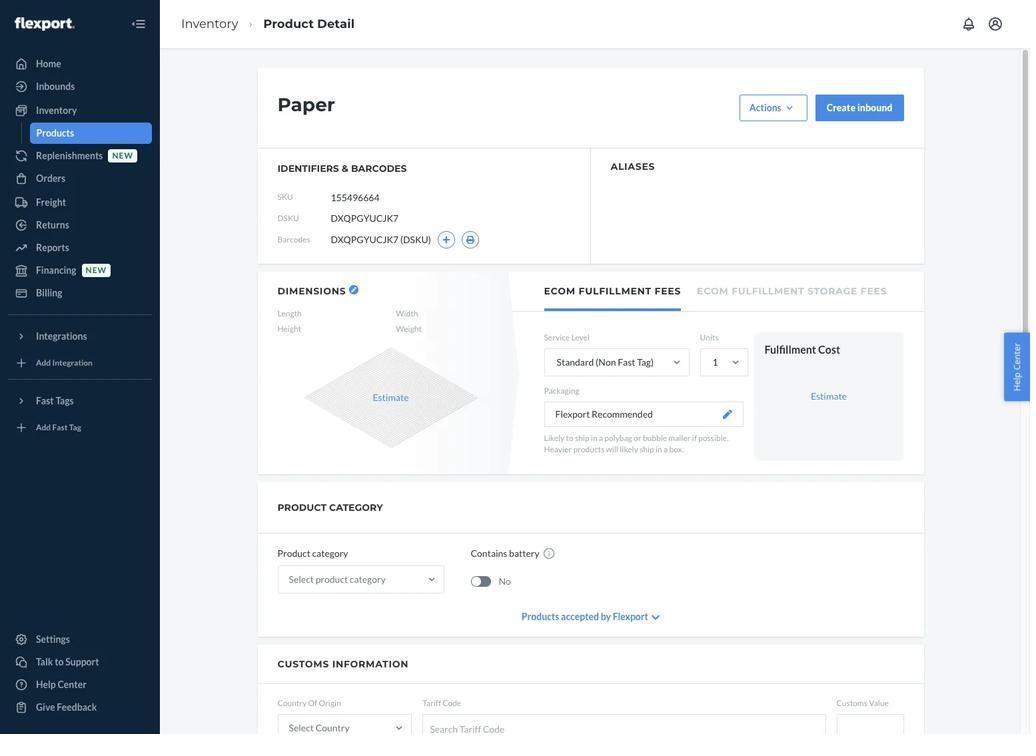 Task type: describe. For each thing, give the bounding box(es) containing it.
1 horizontal spatial country
[[316, 723, 350, 734]]

box.
[[670, 445, 684, 455]]

create inbound button
[[816, 95, 904, 121]]

add integration
[[36, 358, 93, 368]]

print image
[[466, 236, 475, 244]]

contains battery
[[471, 548, 540, 560]]

width
[[396, 309, 418, 319]]

select for select country
[[289, 723, 314, 734]]

create
[[827, 102, 856, 113]]

ecom fulfillment fees tab
[[544, 272, 681, 311]]

(dsku)
[[401, 234, 431, 245]]

1 horizontal spatial ship
[[640, 445, 655, 455]]

actions
[[750, 102, 782, 113]]

customs information
[[278, 659, 409, 671]]

home link
[[8, 53, 152, 75]]

heavier
[[544, 445, 572, 455]]

dimensions
[[278, 285, 346, 297]]

integrations button
[[8, 326, 152, 347]]

orders link
[[8, 168, 152, 189]]

code
[[443, 699, 461, 709]]

tags
[[56, 395, 74, 407]]

fulfillment for storage
[[732, 285, 805, 297]]

products for products accepted by flexport
[[522, 612, 560, 623]]

breadcrumbs navigation
[[171, 4, 365, 44]]

products for products
[[36, 127, 74, 139]]

0 vertical spatial fast
[[618, 357, 636, 368]]

talk to support button
[[8, 652, 152, 673]]

give feedback button
[[8, 697, 152, 719]]

of
[[308, 699, 317, 709]]

customs value
[[837, 699, 889, 709]]

integration
[[52, 358, 93, 368]]

feedback
[[57, 702, 97, 713]]

product for product category
[[278, 548, 311, 560]]

possible.
[[699, 434, 729, 444]]

add fast tag
[[36, 423, 81, 433]]

sku
[[278, 192, 293, 202]]

product category
[[278, 502, 383, 514]]

financing
[[36, 265, 76, 276]]

accepted
[[561, 612, 599, 623]]

product detail link
[[263, 16, 355, 31]]

billing link
[[8, 283, 152, 304]]

0 horizontal spatial center
[[58, 679, 87, 691]]

flexport recommended button
[[544, 402, 744, 428]]

actions button
[[740, 95, 808, 121]]

give feedback
[[36, 702, 97, 713]]

products accepted by flexport
[[522, 612, 649, 623]]

units
[[700, 333, 719, 343]]

products link
[[30, 123, 152, 144]]

new for replenishments
[[112, 151, 133, 161]]

returns link
[[8, 215, 152, 236]]

recommended
[[592, 409, 653, 420]]

1 vertical spatial inventory
[[36, 105, 77, 116]]

dxqpgyucjk7 for dxqpgyucjk7 (dsku)
[[331, 234, 399, 245]]

fast tags button
[[8, 391, 152, 412]]

fulfillment for fees
[[579, 285, 652, 297]]

freight link
[[8, 192, 152, 213]]

1 fees from the left
[[655, 285, 681, 297]]

add integration link
[[8, 353, 152, 374]]

tag
[[69, 423, 81, 433]]

service
[[544, 333, 570, 343]]

likely
[[544, 434, 565, 444]]

&
[[342, 163, 349, 175]]

ecom for ecom fulfillment storage fees
[[697, 285, 729, 297]]

(non
[[596, 357, 616, 368]]

category
[[329, 502, 383, 514]]

pen image
[[723, 410, 732, 420]]

barcodes
[[351, 163, 407, 175]]

open account menu image
[[988, 16, 1004, 32]]

service level
[[544, 333, 590, 343]]

storage
[[808, 285, 858, 297]]

select country
[[289, 723, 350, 734]]

center inside button
[[1012, 343, 1024, 370]]

tariff code
[[423, 699, 461, 709]]

product
[[316, 574, 348, 586]]

new for financing
[[86, 266, 107, 276]]

0 vertical spatial country
[[278, 699, 307, 709]]

value
[[870, 699, 889, 709]]

integrations
[[36, 331, 87, 342]]

ecom for ecom fulfillment fees
[[544, 285, 576, 297]]

country of origin
[[278, 699, 341, 709]]

add for add fast tag
[[36, 423, 51, 433]]

0 horizontal spatial help center
[[36, 679, 87, 691]]

aliases
[[611, 161, 655, 173]]

customs for customs information
[[278, 659, 329, 671]]

inbound
[[858, 102, 893, 113]]

barcodes
[[278, 235, 310, 245]]

reports
[[36, 242, 69, 253]]

paper
[[278, 93, 335, 116]]

fast inside dropdown button
[[36, 395, 54, 407]]

billing
[[36, 287, 62, 299]]

if
[[693, 434, 697, 444]]

standard
[[557, 357, 594, 368]]

1 horizontal spatial flexport
[[613, 612, 649, 623]]

length
[[278, 309, 302, 319]]

support
[[65, 657, 99, 668]]

product
[[278, 502, 327, 514]]

help center button
[[1005, 333, 1031, 402]]

customs for customs value
[[837, 699, 868, 709]]

talk to support
[[36, 657, 99, 668]]

mailer
[[669, 434, 691, 444]]

chevron down image
[[652, 614, 660, 623]]



Task type: vqa. For each thing, say whether or not it's contained in the screenshot.
possible.
yes



Task type: locate. For each thing, give the bounding box(es) containing it.
1 horizontal spatial inventory link
[[181, 16, 238, 31]]

0 vertical spatial in
[[591, 434, 598, 444]]

1 vertical spatial country
[[316, 723, 350, 734]]

0 vertical spatial help center
[[1012, 343, 1024, 392]]

tab list containing ecom fulfillment fees
[[513, 272, 924, 312]]

freight
[[36, 197, 66, 208]]

0 vertical spatial new
[[112, 151, 133, 161]]

0 horizontal spatial ecom
[[544, 285, 576, 297]]

ecom fulfillment fees
[[544, 285, 681, 297]]

1 horizontal spatial inventory
[[181, 16, 238, 31]]

in
[[591, 434, 598, 444], [656, 445, 663, 455]]

contains
[[471, 548, 508, 560]]

talk
[[36, 657, 53, 668]]

product down product
[[278, 548, 311, 560]]

0 vertical spatial to
[[566, 434, 574, 444]]

identifiers
[[278, 163, 339, 175]]

0 horizontal spatial help
[[36, 679, 56, 691]]

1 vertical spatial new
[[86, 266, 107, 276]]

tag)
[[638, 357, 654, 368]]

to right talk
[[55, 657, 64, 668]]

a left box.
[[664, 445, 668, 455]]

inventory link
[[181, 16, 238, 31], [8, 100, 152, 121]]

will
[[606, 445, 619, 455]]

product for product detail
[[263, 16, 314, 31]]

1 vertical spatial product
[[278, 548, 311, 560]]

1 horizontal spatial help
[[1012, 373, 1024, 392]]

1 vertical spatial in
[[656, 445, 663, 455]]

help center
[[1012, 343, 1024, 392], [36, 679, 87, 691]]

replenishments
[[36, 150, 103, 161]]

1 horizontal spatial help center
[[1012, 343, 1024, 392]]

to right likely
[[566, 434, 574, 444]]

help center inside button
[[1012, 343, 1024, 392]]

estimate for estimate button
[[373, 392, 409, 404]]

fast left the tag
[[52, 423, 68, 433]]

inbounds
[[36, 81, 75, 92]]

dxqpgyucjk7 for dxqpgyucjk7
[[331, 213, 399, 224]]

0 vertical spatial product
[[263, 16, 314, 31]]

ecom fulfillment storage fees tab
[[697, 272, 888, 309]]

to for likely
[[566, 434, 574, 444]]

1
[[713, 357, 718, 368]]

0 vertical spatial dxqpgyucjk7
[[331, 213, 399, 224]]

orders
[[36, 173, 65, 184]]

new
[[112, 151, 133, 161], [86, 266, 107, 276]]

fulfillment left storage
[[732, 285, 805, 297]]

to
[[566, 434, 574, 444], [55, 657, 64, 668]]

country
[[278, 699, 307, 709], [316, 723, 350, 734]]

1 add from the top
[[36, 358, 51, 368]]

1 vertical spatial dxqpgyucjk7
[[331, 234, 399, 245]]

category right product
[[350, 574, 386, 586]]

open notifications image
[[961, 16, 977, 32]]

0 horizontal spatial ship
[[575, 434, 590, 444]]

product left "detail"
[[263, 16, 314, 31]]

0 horizontal spatial customs
[[278, 659, 329, 671]]

1 vertical spatial ship
[[640, 445, 655, 455]]

by
[[601, 612, 611, 623]]

ship up products
[[575, 434, 590, 444]]

0 vertical spatial flexport
[[556, 409, 590, 420]]

0 vertical spatial products
[[36, 127, 74, 139]]

1 horizontal spatial customs
[[837, 699, 868, 709]]

add fast tag link
[[8, 417, 152, 439]]

ship
[[575, 434, 590, 444], [640, 445, 655, 455]]

tariff
[[423, 699, 441, 709]]

inventory
[[181, 16, 238, 31], [36, 105, 77, 116]]

add down fast tags
[[36, 423, 51, 433]]

1 horizontal spatial to
[[566, 434, 574, 444]]

likely to ship in a polybag or bubble mailer if possible. heavier products will likely ship in a box.
[[544, 434, 729, 455]]

polybag
[[605, 434, 633, 444]]

level
[[572, 333, 590, 343]]

to inside the likely to ship in a polybag or bubble mailer if possible. heavier products will likely ship in a box.
[[566, 434, 574, 444]]

cost
[[819, 343, 841, 356]]

inbounds link
[[8, 76, 152, 97]]

2 vertical spatial fast
[[52, 423, 68, 433]]

create inbound
[[827, 102, 893, 113]]

0 horizontal spatial products
[[36, 127, 74, 139]]

category
[[312, 548, 348, 560], [350, 574, 386, 586]]

identifiers & barcodes
[[278, 163, 407, 175]]

0 horizontal spatial inventory
[[36, 105, 77, 116]]

flexport right by
[[613, 612, 649, 623]]

inventory inside breadcrumbs 'navigation'
[[181, 16, 238, 31]]

add left integration
[[36, 358, 51, 368]]

help inside button
[[1012, 373, 1024, 392]]

new down reports link
[[86, 266, 107, 276]]

0 vertical spatial help
[[1012, 373, 1024, 392]]

country left of
[[278, 699, 307, 709]]

give
[[36, 702, 55, 713]]

dsku
[[278, 214, 299, 224]]

select for select product category
[[289, 574, 314, 586]]

plus image
[[443, 236, 451, 244]]

products up replenishments
[[36, 127, 74, 139]]

0 vertical spatial inventory
[[181, 16, 238, 31]]

help
[[1012, 373, 1024, 392], [36, 679, 56, 691]]

help center link
[[8, 675, 152, 696]]

in down bubble
[[656, 445, 663, 455]]

ecom fulfillment storage fees
[[697, 285, 888, 297]]

0 horizontal spatial fees
[[655, 285, 681, 297]]

1 horizontal spatial a
[[664, 445, 668, 455]]

1 horizontal spatial ecom
[[697, 285, 729, 297]]

2 add from the top
[[36, 423, 51, 433]]

1 vertical spatial select
[[289, 723, 314, 734]]

in up products
[[591, 434, 598, 444]]

select down the country of origin
[[289, 723, 314, 734]]

0 vertical spatial center
[[1012, 343, 1024, 370]]

1 vertical spatial help
[[36, 679, 56, 691]]

flexport recommended
[[556, 409, 653, 420]]

0 vertical spatial customs
[[278, 659, 329, 671]]

0 horizontal spatial flexport
[[556, 409, 590, 420]]

1 vertical spatial a
[[664, 445, 668, 455]]

height
[[278, 324, 302, 334]]

product
[[263, 16, 314, 31], [278, 548, 311, 560]]

detail
[[317, 16, 355, 31]]

1 ecom from the left
[[544, 285, 576, 297]]

1 horizontal spatial center
[[1012, 343, 1024, 370]]

1 horizontal spatial new
[[112, 151, 133, 161]]

flexport
[[556, 409, 590, 420], [613, 612, 649, 623]]

to for talk
[[55, 657, 64, 668]]

0 horizontal spatial new
[[86, 266, 107, 276]]

flexport logo image
[[15, 17, 75, 30]]

or
[[634, 434, 642, 444]]

0 vertical spatial a
[[599, 434, 603, 444]]

0 horizontal spatial in
[[591, 434, 598, 444]]

center
[[1012, 343, 1024, 370], [58, 679, 87, 691]]

1 vertical spatial to
[[55, 657, 64, 668]]

1 vertical spatial customs
[[837, 699, 868, 709]]

0 horizontal spatial country
[[278, 699, 307, 709]]

origin
[[319, 699, 341, 709]]

a up products
[[599, 434, 603, 444]]

customs
[[278, 659, 329, 671], [837, 699, 868, 709]]

flexport down packaging
[[556, 409, 590, 420]]

reports link
[[8, 237, 152, 259]]

None text field
[[331, 185, 430, 210]]

0 vertical spatial inventory link
[[181, 16, 238, 31]]

0 horizontal spatial inventory link
[[8, 100, 152, 121]]

1 horizontal spatial products
[[522, 612, 560, 623]]

likely
[[620, 445, 639, 455]]

standard (non fast tag)
[[557, 357, 654, 368]]

settings
[[36, 634, 70, 645]]

0 horizontal spatial to
[[55, 657, 64, 668]]

country down origin
[[316, 723, 350, 734]]

close navigation image
[[131, 16, 147, 32]]

1 vertical spatial products
[[522, 612, 560, 623]]

1 vertical spatial category
[[350, 574, 386, 586]]

new down the products link
[[112, 151, 133, 161]]

pencil alt image
[[352, 287, 357, 293]]

1 horizontal spatial category
[[350, 574, 386, 586]]

select down product category
[[289, 574, 314, 586]]

estimate for the estimate link
[[811, 391, 847, 402]]

estimate button
[[373, 392, 409, 405]]

products
[[574, 445, 605, 455]]

0 vertical spatial category
[[312, 548, 348, 560]]

dxqpgyucjk7 (dsku)
[[331, 234, 431, 245]]

add for add integration
[[36, 358, 51, 368]]

1 vertical spatial fast
[[36, 395, 54, 407]]

customs up the country of origin
[[278, 659, 329, 671]]

product category
[[278, 548, 348, 560]]

0 horizontal spatial category
[[312, 548, 348, 560]]

fulfillment left cost
[[765, 343, 817, 356]]

1 vertical spatial add
[[36, 423, 51, 433]]

ship down bubble
[[640, 445, 655, 455]]

tab list
[[513, 272, 924, 312]]

settings link
[[8, 629, 152, 651]]

1 vertical spatial help center
[[36, 679, 87, 691]]

1 vertical spatial flexport
[[613, 612, 649, 623]]

1 vertical spatial center
[[58, 679, 87, 691]]

returns
[[36, 219, 69, 231]]

2 dxqpgyucjk7 from the top
[[331, 234, 399, 245]]

battery
[[509, 548, 540, 560]]

fulfillment
[[579, 285, 652, 297], [732, 285, 805, 297], [765, 343, 817, 356]]

dxqpgyucjk7 up the dxqpgyucjk7 (dsku) at the left top of page
[[331, 213, 399, 224]]

fulfillment cost
[[765, 343, 841, 356]]

0 horizontal spatial a
[[599, 434, 603, 444]]

2 fees from the left
[[861, 285, 888, 297]]

0 vertical spatial ship
[[575, 434, 590, 444]]

0 vertical spatial select
[[289, 574, 314, 586]]

0 horizontal spatial estimate
[[373, 392, 409, 404]]

1 dxqpgyucjk7 from the top
[[331, 213, 399, 224]]

ecom up the service
[[544, 285, 576, 297]]

customs left value
[[837, 699, 868, 709]]

0 vertical spatial add
[[36, 358, 51, 368]]

fast left tag)
[[618, 357, 636, 368]]

category up product
[[312, 548, 348, 560]]

2 select from the top
[[289, 723, 314, 734]]

products left accepted
[[522, 612, 560, 623]]

fulfillment up level
[[579, 285, 652, 297]]

2 ecom from the left
[[697, 285, 729, 297]]

dxqpgyucjk7 left (dsku)
[[331, 234, 399, 245]]

no
[[499, 576, 511, 587]]

product inside breadcrumbs 'navigation'
[[263, 16, 314, 31]]

estimate link
[[811, 391, 847, 402]]

to inside button
[[55, 657, 64, 668]]

select
[[289, 574, 314, 586], [289, 723, 314, 734]]

information
[[333, 659, 409, 671]]

1 horizontal spatial in
[[656, 445, 663, 455]]

fast left tags
[[36, 395, 54, 407]]

1 horizontal spatial fees
[[861, 285, 888, 297]]

ecom up units
[[697, 285, 729, 297]]

None text field
[[837, 715, 904, 735]]

home
[[36, 58, 61, 69]]

ecom
[[544, 285, 576, 297], [697, 285, 729, 297]]

1 horizontal spatial estimate
[[811, 391, 847, 402]]

1 select from the top
[[289, 574, 314, 586]]

1 vertical spatial inventory link
[[8, 100, 152, 121]]

product detail
[[263, 16, 355, 31]]

flexport inside button
[[556, 409, 590, 420]]



